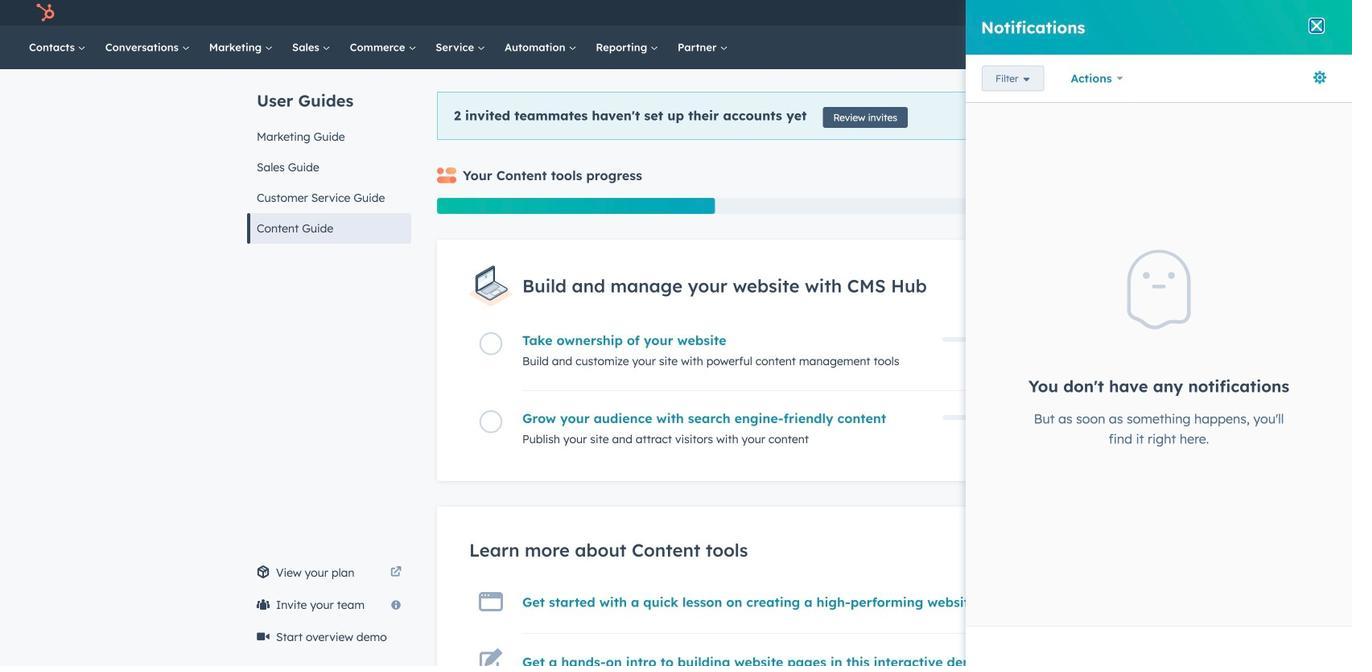 Task type: locate. For each thing, give the bounding box(es) containing it.
menu
[[1027, 0, 1333, 26]]

garebear orlando image
[[1267, 6, 1281, 20]]

link opens in a new window image
[[390, 568, 402, 579]]

user guides element
[[247, 69, 411, 244]]

progress bar
[[437, 198, 715, 214]]



Task type: describe. For each thing, give the bounding box(es) containing it.
Search HubSpot search field
[[1126, 34, 1296, 61]]

marketplaces image
[[1145, 7, 1159, 22]]

link opens in a new window image
[[390, 564, 402, 583]]



Task type: vqa. For each thing, say whether or not it's contained in the screenshot.
THE ADD
no



